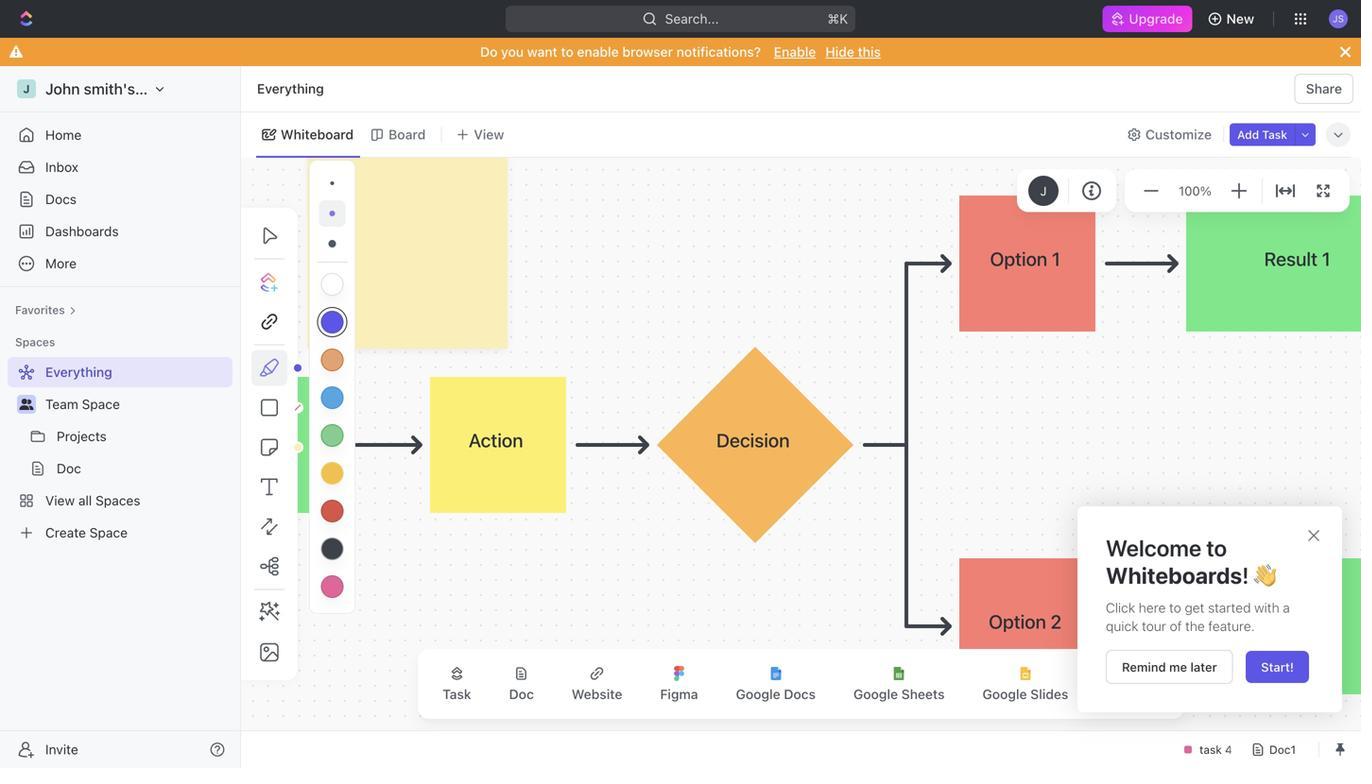 Task type: locate. For each thing, give the bounding box(es) containing it.
2 vertical spatial to
[[1170, 601, 1182, 616]]

space for create space
[[90, 525, 128, 541]]

john smith's workspace, , element
[[17, 79, 36, 98]]

spaces inside 'link'
[[96, 493, 140, 509]]

view for view
[[474, 127, 504, 142]]

do you want to enable browser notifications? enable hide this
[[480, 44, 881, 60]]

google right figma
[[736, 687, 781, 703]]

website
[[572, 687, 623, 703]]

google
[[736, 687, 781, 703], [854, 687, 898, 703], [983, 687, 1028, 703]]

0 horizontal spatial everything link
[[8, 357, 229, 388]]

1 horizontal spatial everything link
[[252, 78, 329, 100]]

welcome to whiteboards ! 👋
[[1106, 535, 1277, 589]]

task button
[[428, 655, 487, 714]]

everything for everything link to the top
[[257, 81, 324, 96]]

1 horizontal spatial view
[[474, 127, 504, 142]]

0 vertical spatial everything link
[[252, 78, 329, 100]]

a
[[1284, 601, 1291, 616]]

view left all
[[45, 493, 75, 509]]

everything up team space
[[45, 365, 112, 380]]

tour
[[1142, 619, 1167, 635]]

1 vertical spatial task
[[443, 687, 472, 703]]

google slides
[[983, 687, 1069, 703]]

3 google from the left
[[983, 687, 1028, 703]]

0 horizontal spatial docs
[[45, 192, 77, 207]]

0 horizontal spatial google
[[736, 687, 781, 703]]

view inside 'link'
[[45, 493, 75, 509]]

task right "add"
[[1263, 128, 1288, 141]]

notifications?
[[677, 44, 761, 60]]

1 horizontal spatial task
[[1263, 128, 1288, 141]]

board
[[389, 127, 426, 142]]

js
[[1333, 13, 1345, 24]]

1 vertical spatial view
[[45, 493, 75, 509]]

everything link up "whiteboard" link
[[252, 78, 329, 100]]

to inside welcome to whiteboards ! 👋
[[1207, 535, 1228, 562]]

everything
[[257, 81, 324, 96], [45, 365, 112, 380]]

2 horizontal spatial to
[[1207, 535, 1228, 562]]

everything inside sidebar navigation
[[45, 365, 112, 380]]

spaces down the favorites
[[15, 336, 55, 349]]

space
[[82, 397, 120, 412], [90, 525, 128, 541]]

2 google from the left
[[854, 687, 898, 703]]

1 horizontal spatial doc
[[509, 687, 534, 703]]

feature.
[[1209, 619, 1256, 635]]

favorites button
[[8, 299, 84, 322]]

view inside button
[[474, 127, 504, 142]]

tree
[[8, 357, 233, 548]]

doc
[[57, 461, 81, 477], [509, 687, 534, 703]]

click
[[1106, 601, 1136, 616]]

team
[[45, 397, 78, 412]]

task left doc button
[[443, 687, 472, 703]]

docs inside button
[[784, 687, 816, 703]]

0 vertical spatial spaces
[[15, 336, 55, 349]]

hide
[[826, 44, 855, 60]]

slides
[[1031, 687, 1069, 703]]

google for google slides
[[983, 687, 1028, 703]]

share
[[1307, 81, 1343, 96]]

google left slides
[[983, 687, 1028, 703]]

google left sheets
[[854, 687, 898, 703]]

space up projects on the bottom
[[82, 397, 120, 412]]

0 horizontal spatial everything
[[45, 365, 112, 380]]

new button
[[1201, 4, 1266, 34]]

0 vertical spatial everything
[[257, 81, 324, 96]]

more button
[[8, 249, 233, 279]]

remind me later
[[1123, 660, 1218, 675]]

view all spaces link
[[8, 486, 229, 516]]

start!
[[1262, 660, 1295, 675]]

1 vertical spatial space
[[90, 525, 128, 541]]

doc link
[[57, 454, 229, 484]]

more
[[45, 256, 77, 271]]

view right the board
[[474, 127, 504, 142]]

1 google from the left
[[736, 687, 781, 703]]

0 horizontal spatial view
[[45, 493, 75, 509]]

everything link up team space link
[[8, 357, 229, 388]]

1 horizontal spatial docs
[[784, 687, 816, 703]]

spaces
[[15, 336, 55, 349], [96, 493, 140, 509]]

docs
[[45, 192, 77, 207], [784, 687, 816, 703]]

docs inside sidebar navigation
[[45, 192, 77, 207]]

1 vertical spatial spaces
[[96, 493, 140, 509]]

1 vertical spatial everything link
[[8, 357, 229, 388]]

remind me later button
[[1106, 650, 1234, 684]]

space inside 'link'
[[90, 525, 128, 541]]

projects link
[[57, 422, 229, 452]]

1 vertical spatial everything
[[45, 365, 112, 380]]

1 vertical spatial doc
[[509, 687, 534, 703]]

j
[[1041, 184, 1047, 198]]

dialog
[[1078, 507, 1343, 713]]

0 vertical spatial docs
[[45, 192, 77, 207]]

2 horizontal spatial google
[[983, 687, 1028, 703]]

doc down projects on the bottom
[[57, 461, 81, 477]]

view
[[474, 127, 504, 142], [45, 493, 75, 509]]

everything link
[[252, 78, 329, 100], [8, 357, 229, 388]]

space down the view all spaces 'link'
[[90, 525, 128, 541]]

all
[[78, 493, 92, 509]]

0 vertical spatial doc
[[57, 461, 81, 477]]

0 vertical spatial task
[[1263, 128, 1288, 141]]

1 vertical spatial to
[[1207, 535, 1228, 562]]

favorites
[[15, 304, 65, 317]]

to right want
[[561, 44, 574, 60]]

0 horizontal spatial task
[[443, 687, 472, 703]]

1 horizontal spatial google
[[854, 687, 898, 703]]

google slides button
[[968, 655, 1084, 714]]

everything up "whiteboard" link
[[257, 81, 324, 96]]

1 horizontal spatial everything
[[257, 81, 324, 96]]

remind
[[1123, 660, 1167, 675]]

1 vertical spatial docs
[[784, 687, 816, 703]]

0 horizontal spatial to
[[561, 44, 574, 60]]

search...
[[665, 11, 719, 26]]

tree containing everything
[[8, 357, 233, 548]]

to
[[561, 44, 574, 60], [1207, 535, 1228, 562], [1170, 601, 1182, 616]]

create space
[[45, 525, 128, 541]]

0 vertical spatial view
[[474, 127, 504, 142]]

doc right the task button
[[509, 687, 534, 703]]

team space link
[[45, 390, 229, 420]]

spaces up create space 'link'
[[96, 493, 140, 509]]

1 horizontal spatial spaces
[[96, 493, 140, 509]]

0 vertical spatial space
[[82, 397, 120, 412]]

upgrade link
[[1103, 6, 1193, 32]]

sheets
[[902, 687, 945, 703]]

1 horizontal spatial to
[[1170, 601, 1182, 616]]

0 horizontal spatial doc
[[57, 461, 81, 477]]

to up of at the right bottom of the page
[[1170, 601, 1182, 616]]

task
[[1263, 128, 1288, 141], [443, 687, 472, 703]]

task inside button
[[443, 687, 472, 703]]

with
[[1255, 601, 1280, 616]]

to up whiteboards
[[1207, 535, 1228, 562]]



Task type: describe. For each thing, give the bounding box(es) containing it.
home
[[45, 127, 82, 143]]

doc button
[[494, 655, 549, 714]]

👋
[[1255, 562, 1277, 589]]

task inside "button"
[[1263, 128, 1288, 141]]

view button
[[450, 113, 511, 157]]

view button
[[450, 122, 511, 148]]

start! button
[[1247, 651, 1310, 684]]

js button
[[1324, 4, 1354, 34]]

0 vertical spatial to
[[561, 44, 574, 60]]

doc inside button
[[509, 687, 534, 703]]

user group image
[[19, 399, 34, 410]]

google docs button
[[721, 655, 831, 714]]

everything for the bottommost everything link
[[45, 365, 112, 380]]

this
[[858, 44, 881, 60]]

google sheets button
[[839, 655, 960, 714]]

add task button
[[1230, 123, 1296, 146]]

j
[[23, 82, 30, 96]]

customize button
[[1122, 122, 1218, 148]]

workspace
[[139, 80, 217, 98]]

!
[[1243, 562, 1250, 589]]

me
[[1170, 660, 1188, 675]]

google for google sheets
[[854, 687, 898, 703]]

to inside click here to get started with a quick tour of the feature.
[[1170, 601, 1182, 616]]

0 horizontal spatial spaces
[[15, 336, 55, 349]]

view all spaces
[[45, 493, 140, 509]]

new
[[1227, 11, 1255, 26]]

invite
[[45, 742, 78, 758]]

smith's
[[84, 80, 135, 98]]

figma button
[[645, 655, 714, 714]]

inbox link
[[8, 152, 233, 183]]

home link
[[8, 120, 233, 150]]

whiteboards
[[1106, 562, 1243, 589]]

enable
[[577, 44, 619, 60]]

of
[[1170, 619, 1182, 635]]

the
[[1186, 619, 1206, 635]]

website button
[[557, 655, 638, 714]]

create
[[45, 525, 86, 541]]

tree inside sidebar navigation
[[8, 357, 233, 548]]

browser
[[623, 44, 673, 60]]

add task
[[1238, 128, 1288, 141]]

docs link
[[8, 184, 233, 215]]

100%
[[1179, 183, 1212, 198]]

john smith's workspace
[[45, 80, 217, 98]]

dashboards
[[45, 224, 119, 239]]

customize
[[1146, 127, 1212, 142]]

board link
[[385, 122, 426, 148]]

inbox
[[45, 159, 79, 175]]

enable
[[774, 44, 816, 60]]

× button
[[1307, 521, 1322, 547]]

google docs
[[736, 687, 816, 703]]

add
[[1238, 128, 1260, 141]]

want
[[527, 44, 558, 60]]

sidebar navigation
[[0, 66, 245, 769]]

you
[[501, 44, 524, 60]]

google sheets
[[854, 687, 945, 703]]

get
[[1185, 601, 1205, 616]]

space for team space
[[82, 397, 120, 412]]

figma
[[660, 687, 698, 703]]

doc inside sidebar navigation
[[57, 461, 81, 477]]

whiteboard
[[281, 127, 354, 142]]

dashboards link
[[8, 217, 233, 247]]

100% button
[[1176, 179, 1216, 202]]

click here to get started with a quick tour of the feature.
[[1106, 601, 1294, 635]]

here
[[1139, 601, 1166, 616]]

google for google docs
[[736, 687, 781, 703]]

×
[[1307, 521, 1322, 547]]

do
[[480, 44, 498, 60]]

view for view all spaces
[[45, 493, 75, 509]]

projects
[[57, 429, 107, 444]]

share button
[[1295, 74, 1354, 104]]

⌘k
[[828, 11, 848, 26]]

welcome
[[1106, 535, 1202, 562]]

team space
[[45, 397, 120, 412]]

john
[[45, 80, 80, 98]]

dialog containing welcome to
[[1078, 507, 1343, 713]]

quick
[[1106, 619, 1139, 635]]

whiteboard link
[[277, 122, 354, 148]]

started
[[1209, 601, 1252, 616]]

upgrade
[[1129, 11, 1184, 26]]

later
[[1191, 660, 1218, 675]]



Task type: vqa. For each thing, say whether or not it's contained in the screenshot.
Project for Project Notes
no



